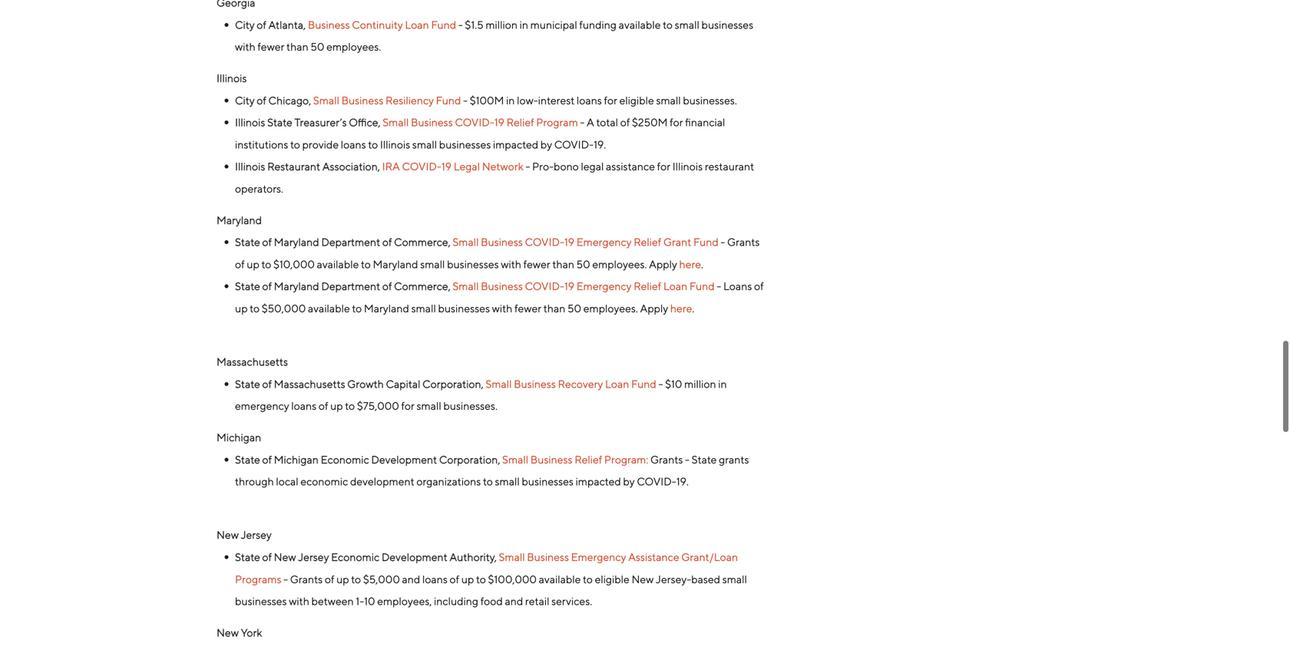 Task type: locate. For each thing, give the bounding box(es) containing it.
chicago
[[268, 94, 309, 107]]

of
[[257, 18, 266, 31], [257, 94, 266, 107], [620, 116, 630, 129], [262, 236, 272, 249], [382, 236, 392, 249], [235, 258, 245, 271], [262, 280, 272, 293], [382, 280, 392, 293], [754, 280, 764, 293], [262, 378, 272, 390], [319, 400, 328, 413], [262, 453, 272, 466], [262, 551, 272, 564], [325, 573, 334, 586], [450, 573, 459, 586]]

businesses inside grants - state grants through local economic development organizations to small businesses impacted by covid-19.
[[522, 475, 574, 488]]

state
[[267, 116, 292, 129], [235, 236, 260, 249], [235, 280, 260, 293], [235, 378, 260, 390], [235, 453, 260, 466], [692, 453, 717, 466], [235, 551, 260, 564]]

than down atlanta,
[[287, 40, 309, 53]]

1 vertical spatial than
[[552, 258, 574, 271]]

0 vertical spatial fewer
[[258, 40, 284, 53]]

fewer down atlanta,
[[258, 40, 284, 53]]

0 vertical spatial here
[[679, 258, 701, 271]]

to down corporation,
[[483, 475, 493, 488]]

fund right grant at the right top of the page
[[694, 236, 719, 249]]

million right the $10
[[684, 378, 716, 390]]

up left $75,000
[[330, 400, 343, 413]]

in left municipal
[[520, 18, 528, 31]]

0 horizontal spatial grants
[[290, 573, 323, 586]]

businesses inside the "- $1.5 million in municipal funding available to small businesses with fewer than 50 employees."
[[702, 18, 754, 31]]

50 for state of maryland department of commerce, small business covid-19 emergency relief loan fund
[[568, 302, 581, 315]]

loan
[[405, 18, 429, 31], [664, 280, 688, 293], [605, 378, 629, 390]]

1 horizontal spatial loan
[[605, 378, 629, 390]]

fewer
[[258, 40, 284, 53], [524, 258, 550, 271], [515, 302, 542, 315]]

low-
[[517, 94, 538, 107]]

new jersey
[[217, 529, 274, 542]]

department for $50,000
[[321, 280, 380, 293]]

2 vertical spatial emergency
[[571, 551, 626, 564]]

relief left program:
[[575, 453, 602, 466]]

commerce, for small business covid-19 emergency relief loan fund
[[394, 280, 451, 293]]

0 vertical spatial apply
[[649, 258, 677, 271]]

emergency
[[577, 236, 632, 249], [577, 280, 632, 293], [571, 551, 626, 564]]

1 horizontal spatial by
[[623, 475, 635, 488]]

1 commerce, from the top
[[394, 236, 451, 249]]

0 vertical spatial .
[[701, 258, 704, 271]]

fewer inside - loans of up to $50,000 available to maryland small businesses with fewer than 50 employees. apply
[[515, 302, 542, 315]]

relief down low-
[[507, 116, 534, 129]]

fund left loans
[[690, 280, 715, 293]]

up inside - grants of up to $10,000 available to maryland small businesses with fewer than 50 employees. apply
[[247, 258, 259, 271]]

0 horizontal spatial jersey
[[241, 529, 272, 542]]

available inside - grants of up to $10,000 available to maryland small businesses with fewer than 50 employees. apply
[[317, 258, 359, 271]]

covid-
[[455, 116, 494, 129], [554, 138, 594, 151], [402, 160, 442, 173], [525, 236, 564, 249], [525, 280, 564, 293], [637, 475, 676, 488]]

0 horizontal spatial 19.
[[594, 138, 606, 151]]

1 horizontal spatial ,
[[481, 378, 484, 390]]

employees. down small business covid-19 emergency relief loan fund link on the top of page
[[584, 302, 638, 315]]

grants
[[727, 236, 760, 249], [651, 453, 683, 466], [290, 573, 323, 586]]

0 horizontal spatial michigan
[[217, 431, 263, 444]]

business continuity loan fund link
[[308, 18, 456, 31]]

impacted inside grants - state grants through local economic development organizations to small businesses impacted by covid-19.
[[576, 475, 621, 488]]

here . for grant
[[679, 258, 706, 271]]

assistance
[[628, 551, 679, 564]]

- right grant at the right top of the page
[[721, 236, 725, 249]]

0 vertical spatial city
[[235, 18, 255, 31]]

0 vertical spatial employees.
[[326, 40, 381, 53]]

50 down small business covid-19 emergency relief loan fund link on the top of page
[[568, 302, 581, 315]]

50 inside - loans of up to $50,000 available to maryland small businesses with fewer than 50 employees. apply
[[568, 302, 581, 315]]

commerce, up "state of maryland department of commerce, small business covid-19 emergency relief loan fund"
[[394, 236, 451, 249]]

1 horizontal spatial 19.
[[676, 475, 689, 488]]

businesses. down corporation
[[443, 400, 498, 413]]

available inside - loans of up to $50,000 available to maryland small businesses with fewer than 50 employees. apply
[[308, 302, 350, 315]]

covid- right ira
[[402, 160, 442, 173]]

ira covid-19 legal network link
[[382, 160, 524, 173]]

with
[[235, 40, 256, 53], [501, 258, 521, 271], [492, 302, 513, 315], [289, 595, 309, 608]]

1 department from the top
[[321, 236, 380, 249]]

up left $10,000
[[247, 258, 259, 271]]

0 vertical spatial here link
[[679, 258, 701, 271]]

covid- inside grants - state grants through local economic development organizations to small businesses impacted by covid-19.
[[637, 475, 676, 488]]

1 vertical spatial .
[[692, 302, 695, 315]]

1 vertical spatial apply
[[640, 302, 668, 315]]

0 vertical spatial loan
[[405, 18, 429, 31]]

illinois inside - pro-bono legal assistance for illinois restaurant operators.
[[673, 160, 703, 173]]

emergency for grant
[[577, 236, 632, 249]]

2 vertical spatial in
[[718, 378, 727, 390]]

by up the pro-
[[541, 138, 552, 151]]

fewer inside the "- $1.5 million in municipal funding available to small businesses with fewer than 50 employees."
[[258, 40, 284, 53]]

business up "state of maryland department of commerce, small business covid-19 emergency relief loan fund"
[[481, 236, 523, 249]]

- left loans
[[717, 280, 721, 293]]

apply
[[649, 258, 677, 271], [640, 302, 668, 315]]

1 vertical spatial and
[[505, 595, 523, 608]]

1 horizontal spatial businesses.
[[683, 94, 737, 107]]

- inside - loans of up to $50,000 available to maryland small businesses with fewer than 50 employees. apply
[[717, 280, 721, 293]]

- for ira covid-19 legal network
[[526, 160, 530, 173]]

in inside the "- $1.5 million in municipal funding available to small businesses with fewer than 50 employees."
[[520, 18, 528, 31]]

up left $50,000
[[235, 302, 248, 315]]

fewer for state of maryland department of commerce, small business covid-19 emergency relief grant fund
[[524, 258, 550, 271]]

million inside the "- $1.5 million in municipal funding available to small businesses with fewer than 50 employees."
[[486, 18, 518, 31]]

2 vertical spatial fewer
[[515, 302, 542, 315]]

small down state of maryland department of commerce, small business covid-19 emergency relief grant fund
[[453, 280, 479, 293]]

for right assistance
[[657, 160, 671, 173]]

massachusetts
[[217, 356, 290, 368], [274, 378, 345, 390]]

impacted
[[493, 138, 539, 151], [576, 475, 621, 488]]

fewer down "state of maryland department of commerce, small business covid-19 emergency relief loan fund"
[[515, 302, 542, 315]]

recovery
[[558, 378, 603, 390]]

employees. for small business covid-19 emergency relief loan fund
[[584, 302, 638, 315]]

0 horizontal spatial by
[[541, 138, 552, 151]]

0 vertical spatial than
[[287, 40, 309, 53]]

to down growth
[[345, 400, 355, 413]]

relief left grant at the right top of the page
[[634, 236, 661, 249]]

million for $1.5
[[486, 18, 518, 31]]

employees. down city of atlanta, business continuity loan fund
[[326, 40, 381, 53]]

small inside the small business emergency assistance grant/loan programs
[[499, 551, 525, 564]]

1 horizontal spatial impacted
[[576, 475, 621, 488]]

to right $50,000
[[352, 302, 362, 315]]

employees. inside the "- $1.5 million in municipal funding available to small businesses with fewer than 50 employees."
[[326, 40, 381, 53]]

jersey
[[241, 529, 272, 542], [298, 551, 329, 564]]

. for grant
[[701, 258, 704, 271]]

up up between
[[336, 573, 349, 586]]

- inside - grants of up to $10,000 available to maryland small businesses with fewer than 50 employees. apply
[[721, 236, 725, 249]]

loan down grant at the right top of the page
[[664, 280, 688, 293]]

million right $1.5
[[486, 18, 518, 31]]

1 vertical spatial 19.
[[676, 475, 689, 488]]

1 vertical spatial commerce,
[[394, 280, 451, 293]]

2 vertical spatial grants
[[290, 573, 323, 586]]

- left grants
[[685, 453, 690, 466]]

by
[[541, 138, 552, 151], [623, 475, 635, 488]]

than inside - loans of up to $50,000 available to maryland small businesses with fewer than 50 employees. apply
[[544, 302, 566, 315]]

than up small business covid-19 emergency relief loan fund link on the top of page
[[552, 258, 574, 271]]

employees. for small business covid-19 emergency relief grant fund
[[592, 258, 647, 271]]

0 vertical spatial businesses.
[[683, 94, 737, 107]]

covid- down $100m
[[455, 116, 494, 129]]

available right $10,000
[[317, 258, 359, 271]]

1 horizontal spatial grants
[[651, 453, 683, 466]]

0 vertical spatial impacted
[[493, 138, 539, 151]]

commerce, down state of maryland department of commerce, small business covid-19 emergency relief grant fund
[[394, 280, 451, 293]]

-
[[458, 18, 463, 31], [463, 94, 468, 107], [580, 116, 585, 129], [526, 160, 530, 173], [721, 236, 725, 249], [717, 280, 721, 293], [659, 378, 663, 390], [685, 453, 690, 466], [284, 573, 288, 586]]

than for state of maryland department of commerce, small business covid-19 emergency relief loan fund
[[544, 302, 566, 315]]

- inside - grants of up to $5,000 and loans of up to $100,000 available to eligible new jersey-based small businesses with between 1-10 employees, including food and retail services.
[[284, 573, 288, 586]]

with inside the "- $1.5 million in municipal funding available to small businesses with fewer than 50 employees."
[[235, 40, 256, 53]]

available for funding
[[619, 18, 661, 31]]

here link
[[679, 258, 701, 271], [670, 302, 692, 315]]

loans inside - $10 million in emergency loans of up to $75,000 for small businesses.
[[291, 400, 317, 413]]

to right funding
[[663, 18, 673, 31]]

relief
[[507, 116, 534, 129], [634, 236, 661, 249], [634, 280, 661, 293], [575, 453, 602, 466]]

new york
[[217, 627, 264, 639]]

business left recovery
[[514, 378, 556, 390]]

in left low-
[[506, 94, 515, 107]]

city
[[235, 18, 255, 31], [235, 94, 255, 107]]

here . for loan
[[670, 302, 697, 315]]

fewer for state of maryland department of commerce, small business covid-19 emergency relief loan fund
[[515, 302, 542, 315]]

2 vertical spatial 50
[[568, 302, 581, 315]]

1 vertical spatial businesses.
[[443, 400, 498, 413]]

city of chicago , small business resiliency fund - $100m in low-interest loans for eligible small businesses.
[[235, 94, 739, 107]]

0 vertical spatial jersey
[[241, 529, 272, 542]]

1 vertical spatial emergency
[[577, 280, 632, 293]]

covid- down program:
[[637, 475, 676, 488]]

available inside the "- $1.5 million in municipal funding available to small businesses with fewer than 50 employees."
[[619, 18, 661, 31]]

1-
[[356, 595, 364, 608]]

0 vertical spatial in
[[520, 18, 528, 31]]

0 vertical spatial emergency
[[577, 236, 632, 249]]

up
[[247, 258, 259, 271], [235, 302, 248, 315], [330, 400, 343, 413], [336, 573, 349, 586], [461, 573, 474, 586]]

- inside the - a total of $250m for financial institutions to provide loans to illinois small businesses impacted by covid-19.
[[580, 116, 585, 129]]

small inside grants - state grants through local economic development organizations to small businesses impacted by covid-19.
[[495, 475, 520, 488]]

small
[[675, 18, 700, 31], [656, 94, 681, 107], [412, 138, 437, 151], [420, 258, 445, 271], [411, 302, 436, 315], [417, 400, 441, 413], [495, 475, 520, 488], [722, 573, 747, 586]]

with inside - grants of up to $5,000 and loans of up to $100,000 available to eligible new jersey-based small businesses with between 1-10 employees, including food and retail services.
[[289, 595, 309, 608]]

to up illinois restaurant association, ira covid-19 legal network
[[368, 138, 378, 151]]

employees. inside - grants of up to $10,000 available to maryland small businesses with fewer than 50 employees. apply
[[592, 258, 647, 271]]

0 horizontal spatial million
[[486, 18, 518, 31]]

1 horizontal spatial .
[[701, 258, 704, 271]]

0 vertical spatial 50
[[311, 40, 324, 53]]

impacted inside the - a total of $250m for financial institutions to provide loans to illinois small businesses impacted by covid-19.
[[493, 138, 539, 151]]

1 horizontal spatial jersey
[[298, 551, 329, 564]]

a
[[587, 116, 594, 129]]

business down resiliency
[[411, 116, 453, 129]]

- for small business covid-19 relief program
[[580, 116, 585, 129]]

1 vertical spatial massachusetts
[[274, 378, 345, 390]]

- inside - pro-bono legal assistance for illinois restaurant operators.
[[526, 160, 530, 173]]

0 horizontal spatial .
[[692, 302, 695, 315]]

organizations
[[417, 475, 481, 488]]

emergency down small business covid-19 emergency relief grant fund link
[[577, 280, 632, 293]]

municipal
[[530, 18, 577, 31]]

business inside the small business emergency assistance grant/loan programs
[[527, 551, 569, 564]]

commerce, for small business covid-19 emergency relief grant fund
[[394, 236, 451, 249]]

in inside - $10 million in emergency loans of up to $75,000 for small businesses.
[[718, 378, 727, 390]]

for right $250m
[[670, 116, 683, 129]]

1 vertical spatial fewer
[[524, 258, 550, 271]]

impacted up network
[[493, 138, 539, 151]]

business up $100,000
[[527, 551, 569, 564]]

- inside the "- $1.5 million in municipal funding available to small businesses with fewer than 50 employees."
[[458, 18, 463, 31]]

$100,000
[[488, 573, 537, 586]]

grants inside - grants of up to $10,000 available to maryland small businesses with fewer than 50 employees. apply
[[727, 236, 760, 249]]

maryland
[[217, 214, 264, 226], [274, 236, 319, 249], [373, 258, 418, 271], [274, 280, 319, 293], [364, 302, 409, 315]]

1 vertical spatial michigan
[[274, 453, 319, 466]]

- left a
[[580, 116, 585, 129]]

$10,000
[[273, 258, 315, 271]]

here .
[[679, 258, 706, 271], [670, 302, 697, 315]]

available for $10,000
[[317, 258, 359, 271]]

employees. down small business covid-19 emergency relief grant fund link
[[592, 258, 647, 271]]

0 horizontal spatial in
[[506, 94, 515, 107]]

up inside - loans of up to $50,000 available to maryland small businesses with fewer than 50 employees. apply
[[235, 302, 248, 315]]

businesses. up financial at top
[[683, 94, 737, 107]]

and down $100,000
[[505, 595, 523, 608]]

$250m
[[632, 116, 668, 129]]

here link for grant
[[679, 258, 701, 271]]

1 vertical spatial here
[[670, 302, 692, 315]]

by down program:
[[623, 475, 635, 488]]

michigan down the emergency
[[217, 431, 263, 444]]

0 horizontal spatial loan
[[405, 18, 429, 31]]

small up $100,000
[[499, 551, 525, 564]]

eligible
[[619, 94, 654, 107], [595, 573, 630, 586]]

city left atlanta,
[[235, 18, 255, 31]]

up for $10,000
[[247, 258, 259, 271]]

- a total of $250m for financial institutions to provide loans to illinois small businesses impacted by covid-19.
[[235, 116, 725, 151]]

in
[[520, 18, 528, 31], [506, 94, 515, 107], [718, 378, 727, 390]]

operators.
[[235, 182, 283, 195]]

fund left $100m
[[436, 94, 461, 107]]

grants inside grants - state grants through local economic development organizations to small businesses impacted by covid-19.
[[651, 453, 683, 466]]

0 vertical spatial million
[[486, 18, 518, 31]]

for inside - $10 million in emergency loans of up to $75,000 for small businesses.
[[401, 400, 415, 413]]

business up office,
[[341, 94, 384, 107]]

1 vertical spatial here .
[[670, 302, 697, 315]]

0 vertical spatial department
[[321, 236, 380, 249]]

illinois
[[217, 72, 249, 84], [235, 116, 265, 129], [380, 138, 410, 151], [235, 160, 265, 173], [673, 160, 703, 173]]

employees,
[[377, 595, 432, 608]]

of inside - loans of up to $50,000 available to maryland small businesses with fewer than 50 employees. apply
[[754, 280, 764, 293]]

for up total at top left
[[604, 94, 617, 107]]

to right $10,000
[[361, 258, 371, 271]]

loans up including
[[422, 573, 448, 586]]

covid- up bono
[[554, 138, 594, 151]]

businesses inside - grants of up to $10,000 available to maryland small businesses with fewer than 50 employees. apply
[[447, 258, 499, 271]]

1 vertical spatial employees.
[[592, 258, 647, 271]]

available for $50,000
[[308, 302, 350, 315]]

loan right recovery
[[605, 378, 629, 390]]

19. inside grants - state grants through local economic development organizations to small businesses impacted by covid-19.
[[676, 475, 689, 488]]

legal
[[581, 160, 604, 173]]

0 vertical spatial 19.
[[594, 138, 606, 151]]

2 vertical spatial employees.
[[584, 302, 638, 315]]

jersey up between
[[298, 551, 329, 564]]

treasurer's
[[295, 116, 347, 129]]

small
[[313, 94, 339, 107], [383, 116, 409, 129], [453, 236, 479, 249], [453, 280, 479, 293], [486, 378, 512, 390], [502, 453, 529, 466], [499, 551, 525, 564]]

1 vertical spatial impacted
[[576, 475, 621, 488]]

19 up small business covid-19 emergency relief loan fund link on the top of page
[[564, 236, 575, 249]]

19
[[494, 116, 505, 129], [442, 160, 452, 173], [564, 236, 575, 249], [564, 280, 575, 293]]

50 inside the "- $1.5 million in municipal funding available to small businesses with fewer than 50 employees."
[[311, 40, 324, 53]]

1 city from the top
[[235, 18, 255, 31]]

than inside - grants of up to $10,000 available to maryland small businesses with fewer than 50 employees. apply
[[552, 258, 574, 271]]

1 vertical spatial department
[[321, 280, 380, 293]]

up for $50,000
[[235, 302, 248, 315]]

emergency
[[235, 400, 289, 413]]

businesses. inside - $10 million in emergency loans of up to $75,000 for small businesses.
[[443, 400, 498, 413]]

grants for small business covid-19 emergency relief grant fund
[[727, 236, 760, 249]]

resiliency
[[386, 94, 434, 107]]

by inside the - a total of $250m for financial institutions to provide loans to illinois small businesses impacted by covid-19.
[[541, 138, 552, 151]]

1 vertical spatial 50
[[577, 258, 590, 271]]

and up 'employees,' at the bottom left of page
[[402, 573, 420, 586]]

in right the $10
[[718, 378, 727, 390]]

development up $5,000
[[382, 551, 448, 564]]

department
[[321, 236, 380, 249], [321, 280, 380, 293]]

michigan
[[217, 431, 263, 444], [274, 453, 319, 466]]

apply inside - loans of up to $50,000 available to maryland small businesses with fewer than 50 employees. apply
[[640, 302, 668, 315]]

michigan up local
[[274, 453, 319, 466]]

0 vertical spatial development
[[371, 453, 437, 466]]

0 horizontal spatial and
[[402, 573, 420, 586]]

0 vertical spatial economic
[[321, 453, 369, 466]]

. for loan
[[692, 302, 695, 315]]

for inside - pro-bono legal assistance for illinois restaurant operators.
[[657, 160, 671, 173]]

state of new jersey economic development authority,
[[235, 551, 497, 564]]

emergency up small business covid-19 emergency relief loan fund link on the top of page
[[577, 236, 632, 249]]

million inside - $10 million in emergency loans of up to $75,000 for small businesses.
[[684, 378, 716, 390]]

grants inside - grants of up to $5,000 and loans of up to $100,000 available to eligible new jersey-based small businesses with between 1-10 employees, including food and retail services.
[[290, 573, 323, 586]]

0 vertical spatial ,
[[309, 94, 311, 107]]

1 vertical spatial by
[[623, 475, 635, 488]]

2 horizontal spatial grants
[[727, 236, 760, 249]]

1 vertical spatial eligible
[[595, 573, 630, 586]]

loans right the emergency
[[291, 400, 317, 413]]

businesses inside - loans of up to $50,000 available to maryland small businesses with fewer than 50 employees. apply
[[438, 302, 490, 315]]

with inside - grants of up to $10,000 available to maryland small businesses with fewer than 50 employees. apply
[[501, 258, 521, 271]]

2 department from the top
[[321, 280, 380, 293]]

small down small business resiliency fund link
[[383, 116, 409, 129]]

50 inside - grants of up to $10,000 available to maryland small businesses with fewer than 50 employees. apply
[[577, 258, 590, 271]]

, up treasurer's
[[309, 94, 311, 107]]

2 city from the top
[[235, 94, 255, 107]]

loans up association,
[[341, 138, 366, 151]]

covid- inside the - a total of $250m for financial institutions to provide loans to illinois small businesses impacted by covid-19.
[[554, 138, 594, 151]]

here
[[679, 258, 701, 271], [670, 302, 692, 315]]

0 vertical spatial eligible
[[619, 94, 654, 107]]

grants up between
[[290, 573, 323, 586]]

development up development
[[371, 453, 437, 466]]

0 vertical spatial massachusetts
[[217, 356, 290, 368]]

to
[[663, 18, 673, 31], [290, 138, 300, 151], [368, 138, 378, 151], [261, 258, 271, 271], [361, 258, 371, 271], [250, 302, 260, 315], [352, 302, 362, 315], [345, 400, 355, 413], [483, 475, 493, 488], [351, 573, 361, 586], [476, 573, 486, 586], [583, 573, 593, 586]]

1 vertical spatial million
[[684, 378, 716, 390]]

0 vertical spatial by
[[541, 138, 552, 151]]

employees. inside - loans of up to $50,000 available to maryland small businesses with fewer than 50 employees. apply
[[584, 302, 638, 315]]

available right $50,000
[[308, 302, 350, 315]]

1 vertical spatial economic
[[331, 551, 380, 564]]

1 vertical spatial here link
[[670, 302, 692, 315]]

- right programs
[[284, 573, 288, 586]]

apply inside - grants of up to $10,000 available to maryland small businesses with fewer than 50 employees. apply
[[649, 258, 677, 271]]

emergency up services.
[[571, 551, 626, 564]]

1 vertical spatial development
[[382, 551, 448, 564]]

fewer inside - grants of up to $10,000 available to maryland small businesses with fewer than 50 employees. apply
[[524, 258, 550, 271]]

provide
[[302, 138, 339, 151]]

state for state of maryland department of commerce, small business covid-19 emergency relief loan fund
[[235, 280, 260, 293]]

in for $1.5
[[520, 18, 528, 31]]

1 vertical spatial in
[[506, 94, 515, 107]]

2 commerce, from the top
[[394, 280, 451, 293]]

small right corporation
[[486, 378, 512, 390]]

eligible up $250m
[[619, 94, 654, 107]]

jersey up programs
[[241, 529, 272, 542]]

0 vertical spatial here .
[[679, 258, 706, 271]]

0 vertical spatial grants
[[727, 236, 760, 249]]

0 horizontal spatial impacted
[[493, 138, 539, 151]]

2 horizontal spatial in
[[718, 378, 727, 390]]

2 horizontal spatial loan
[[664, 280, 688, 293]]

available right funding
[[619, 18, 661, 31]]

0 horizontal spatial businesses.
[[443, 400, 498, 413]]

.
[[701, 258, 704, 271], [692, 302, 695, 315]]

1 vertical spatial grants
[[651, 453, 683, 466]]

for inside the - a total of $250m for financial institutions to provide loans to illinois small businesses impacted by covid-19.
[[670, 116, 683, 129]]

2 vertical spatial than
[[544, 302, 566, 315]]

eligible down assistance in the bottom of the page
[[595, 573, 630, 586]]

19.
[[594, 138, 606, 151], [676, 475, 689, 488]]

businesses
[[702, 18, 754, 31], [439, 138, 491, 151], [447, 258, 499, 271], [438, 302, 490, 315], [522, 475, 574, 488], [235, 595, 287, 608]]

to down authority,
[[476, 573, 486, 586]]

50 down city of atlanta, business continuity loan fund
[[311, 40, 324, 53]]

1 horizontal spatial million
[[684, 378, 716, 390]]

business
[[308, 18, 350, 31], [341, 94, 384, 107], [411, 116, 453, 129], [481, 236, 523, 249], [481, 280, 523, 293], [514, 378, 556, 390], [531, 453, 573, 466], [527, 551, 569, 564]]

,
[[309, 94, 311, 107], [481, 378, 484, 390]]

and
[[402, 573, 420, 586], [505, 595, 523, 608]]

0 vertical spatial commerce,
[[394, 236, 451, 249]]

1 horizontal spatial in
[[520, 18, 528, 31]]

city left chicago
[[235, 94, 255, 107]]

with inside - loans of up to $50,000 available to maryland small businesses with fewer than 50 employees. apply
[[492, 302, 513, 315]]

grants right program:
[[651, 453, 683, 466]]

available up services.
[[539, 573, 581, 586]]

apply for loan
[[640, 302, 668, 315]]

businesses.
[[683, 94, 737, 107], [443, 400, 498, 413]]

1 vertical spatial city
[[235, 94, 255, 107]]



Task type: describe. For each thing, give the bounding box(es) containing it.
19 down small business covid-19 emergency relief grant fund link
[[564, 280, 575, 293]]

services.
[[552, 595, 592, 608]]

emergency for loan
[[577, 280, 632, 293]]

0 vertical spatial michigan
[[217, 431, 263, 444]]

$75,000
[[357, 400, 399, 413]]

in for $10
[[718, 378, 727, 390]]

small business resiliency fund link
[[313, 94, 461, 107]]

capital
[[386, 378, 421, 390]]

business down - grants of up to $10,000 available to maryland small businesses with fewer than 50 employees. apply
[[481, 280, 523, 293]]

1 horizontal spatial michigan
[[274, 453, 319, 466]]

loans up a
[[577, 94, 602, 107]]

- grants of up to $5,000 and loans of up to $100,000 available to eligible new jersey-based small businesses with between 1-10 employees, including food and retail services.
[[235, 573, 747, 608]]

total
[[596, 116, 618, 129]]

illinois state treasurer's office, small business covid-19 relief program
[[235, 116, 580, 129]]

- $1.5 million in municipal funding available to small businesses with fewer than 50 employees.
[[235, 18, 754, 53]]

fund left $1.5
[[431, 18, 456, 31]]

maryland inside - loans of up to $50,000 available to maryland small businesses with fewer than 50 employees. apply
[[364, 302, 409, 315]]

up inside - $10 million in emergency loans of up to $75,000 for small businesses.
[[330, 400, 343, 413]]

to up 1-
[[351, 573, 361, 586]]

small business covid-19 emergency relief loan fund link
[[453, 280, 715, 293]]

loans inside - grants of up to $5,000 and loans of up to $100,000 available to eligible new jersey-based small businesses with between 1-10 employees, including food and retail services.
[[422, 573, 448, 586]]

state of michigan economic development corporation, small business relief program:
[[235, 453, 648, 466]]

state of maryland department of commerce, small business covid-19 emergency relief loan fund
[[235, 280, 715, 293]]

retail
[[525, 595, 549, 608]]

businesses inside the - a total of $250m for financial institutions to provide loans to illinois small businesses impacted by covid-19.
[[439, 138, 491, 151]]

covid- up small business covid-19 emergency relief loan fund link on the top of page
[[525, 236, 564, 249]]

assistance
[[606, 160, 655, 173]]

small business covid-19 relief program link
[[383, 116, 580, 129]]

apply for grant
[[649, 258, 677, 271]]

illinois for illinois state treasurer's office, small business covid-19 relief program
[[235, 116, 265, 129]]

programs
[[235, 573, 281, 586]]

department for $10,000
[[321, 236, 380, 249]]

here for grant
[[679, 258, 701, 271]]

- pro-bono legal assistance for illinois restaurant operators.
[[235, 160, 754, 195]]

of inside - $10 million in emergency loans of up to $75,000 for small businesses.
[[319, 400, 328, 413]]

to inside - $10 million in emergency loans of up to $75,000 for small businesses.
[[345, 400, 355, 413]]

19 left legal
[[442, 160, 452, 173]]

food
[[481, 595, 503, 608]]

$1.5
[[465, 18, 484, 31]]

restaurant
[[267, 160, 320, 173]]

york
[[241, 627, 262, 639]]

1 vertical spatial loan
[[664, 280, 688, 293]]

grant/loan
[[681, 551, 738, 564]]

to left $50,000
[[250, 302, 260, 315]]

state for state of michigan economic development corporation, small business relief program:
[[235, 453, 260, 466]]

city for city of chicago , small business resiliency fund - $100m in low-interest loans for eligible small businesses.
[[235, 94, 255, 107]]

$50,000
[[262, 302, 306, 315]]

0 vertical spatial and
[[402, 573, 420, 586]]

state for state of massachusetts growth capital corporation , small business recovery loan fund
[[235, 378, 260, 390]]

- for business continuity loan fund
[[458, 18, 463, 31]]

continuity
[[352, 18, 403, 31]]

development
[[350, 475, 414, 488]]

illinois restaurant association, ira covid-19 legal network
[[235, 160, 524, 173]]

small business relief program: link
[[502, 453, 648, 466]]

between
[[311, 595, 354, 608]]

1 vertical spatial jersey
[[298, 551, 329, 564]]

new inside - grants of up to $5,000 and loans of up to $100,000 available to eligible new jersey-based small businesses with between 1-10 employees, including food and retail services.
[[632, 573, 654, 586]]

fund left the $10
[[631, 378, 657, 390]]

including
[[434, 595, 479, 608]]

million for $10
[[684, 378, 716, 390]]

state for state of new jersey economic development authority,
[[235, 551, 260, 564]]

$10
[[665, 378, 682, 390]]

loans inside the - a total of $250m for financial institutions to provide loans to illinois small businesses impacted by covid-19.
[[341, 138, 366, 151]]

to up services.
[[583, 573, 593, 586]]

to left $10,000
[[261, 258, 271, 271]]

small business covid-19 emergency relief grant fund link
[[453, 236, 719, 249]]

state of maryland department of commerce, small business covid-19 emergency relief grant fund
[[235, 236, 719, 249]]

authority,
[[450, 551, 497, 564]]

$100m
[[470, 94, 504, 107]]

small inside the - a total of $250m for financial institutions to provide loans to illinois small businesses impacted by covid-19.
[[412, 138, 437, 151]]

$5,000
[[363, 573, 400, 586]]

small right corporation,
[[502, 453, 529, 466]]

program
[[536, 116, 578, 129]]

grants - state grants through local economic development organizations to small businesses impacted by covid-19.
[[235, 453, 749, 488]]

small inside - grants of up to $5,000 and loans of up to $100,000 available to eligible new jersey-based small businesses with between 1-10 employees, including food and retail services.
[[722, 573, 747, 586]]

businesses inside - grants of up to $5,000 and loans of up to $100,000 available to eligible new jersey-based small businesses with between 1-10 employees, including food and retail services.
[[235, 595, 287, 608]]

business left program:
[[531, 453, 573, 466]]

grant
[[664, 236, 691, 249]]

2 vertical spatial loan
[[605, 378, 629, 390]]

of inside - grants of up to $10,000 available to maryland small businesses with fewer than 50 employees. apply
[[235, 258, 245, 271]]

pro-
[[532, 160, 554, 173]]

institutions
[[235, 138, 288, 151]]

small inside - grants of up to $10,000 available to maryland small businesses with fewer than 50 employees. apply
[[420, 258, 445, 271]]

small business emergency assistance grant/loan programs link
[[235, 551, 738, 586]]

financial
[[685, 116, 725, 129]]

office,
[[349, 116, 381, 129]]

- for small business covid-19 emergency relief loan fund
[[717, 280, 721, 293]]

- inside grants - state grants through local economic development organizations to small businesses impacted by covid-19.
[[685, 453, 690, 466]]

atlanta,
[[268, 18, 306, 31]]

covid- down - grants of up to $10,000 available to maryland small businesses with fewer than 50 employees. apply
[[525, 280, 564, 293]]

1 horizontal spatial and
[[505, 595, 523, 608]]

small up treasurer's
[[313, 94, 339, 107]]

- inside - $10 million in emergency loans of up to $75,000 for small businesses.
[[659, 378, 663, 390]]

- for small business covid-19 emergency relief grant fund
[[721, 236, 725, 249]]

illinois for illinois
[[217, 72, 249, 84]]

small up "state of maryland department of commerce, small business covid-19 emergency relief loan fund"
[[453, 236, 479, 249]]

program:
[[604, 453, 648, 466]]

small business recovery loan fund link
[[486, 378, 657, 390]]

19. inside the - a total of $250m for financial institutions to provide loans to illinois small businesses impacted by covid-19.
[[594, 138, 606, 151]]

- loans of up to $50,000 available to maryland small businesses with fewer than 50 employees. apply
[[235, 280, 764, 315]]

economic
[[301, 475, 348, 488]]

small inside the "- $1.5 million in municipal funding available to small businesses with fewer than 50 employees."
[[675, 18, 700, 31]]

up for $5,000
[[336, 573, 349, 586]]

10
[[364, 595, 375, 608]]

here for loan
[[670, 302, 692, 315]]

small inside - loans of up to $50,000 available to maryland small businesses with fewer than 50 employees. apply
[[411, 302, 436, 315]]

grants
[[719, 453, 749, 466]]

50 for state of maryland department of commerce, small business covid-19 emergency relief grant fund
[[577, 258, 590, 271]]

small inside - $10 million in emergency loans of up to $75,000 for small businesses.
[[417, 400, 441, 413]]

grants for small business emergency assistance grant/loan programs
[[290, 573, 323, 586]]

restaurant
[[705, 160, 754, 173]]

illinois for illinois restaurant association, ira covid-19 legal network
[[235, 160, 265, 173]]

local
[[276, 475, 299, 488]]

corporation,
[[439, 453, 500, 466]]

through
[[235, 475, 274, 488]]

1 vertical spatial ,
[[481, 378, 484, 390]]

jersey-
[[656, 573, 691, 586]]

business right atlanta,
[[308, 18, 350, 31]]

to up restaurant
[[290, 138, 300, 151]]

19 down city of chicago , small business resiliency fund - $100m in low-interest loans for eligible small businesses.
[[494, 116, 505, 129]]

funding
[[579, 18, 617, 31]]

maryland inside - grants of up to $10,000 available to maryland small businesses with fewer than 50 employees. apply
[[373, 258, 418, 271]]

illinois inside the - a total of $250m for financial institutions to provide loans to illinois small businesses impacted by covid-19.
[[380, 138, 410, 151]]

legal
[[454, 160, 480, 173]]

- for small business emergency assistance grant/loan programs
[[284, 573, 288, 586]]

by inside grants - state grants through local economic development organizations to small businesses impacted by covid-19.
[[623, 475, 635, 488]]

state of massachusetts growth capital corporation , small business recovery loan fund
[[235, 378, 657, 390]]

growth
[[347, 378, 384, 390]]

eligible inside - grants of up to $5,000 and loans of up to $100,000 available to eligible new jersey-based small businesses with between 1-10 employees, including food and retail services.
[[595, 573, 630, 586]]

relief down small business covid-19 emergency relief grant fund link
[[634, 280, 661, 293]]

corporation
[[423, 378, 481, 390]]

to inside the "- $1.5 million in municipal funding available to small businesses with fewer than 50 employees."
[[663, 18, 673, 31]]

up down authority,
[[461, 573, 474, 586]]

city of atlanta, business continuity loan fund
[[235, 18, 456, 31]]

ira
[[382, 160, 400, 173]]

loans
[[723, 280, 752, 293]]

small business emergency assistance grant/loan programs
[[235, 551, 738, 586]]

based
[[691, 573, 720, 586]]

available inside - grants of up to $5,000 and loans of up to $100,000 available to eligible new jersey-based small businesses with between 1-10 employees, including food and retail services.
[[539, 573, 581, 586]]

here link for loan
[[670, 302, 692, 315]]

network
[[482, 160, 524, 173]]

association,
[[322, 160, 380, 173]]

state inside grants - state grants through local economic development organizations to small businesses impacted by covid-19.
[[692, 453, 717, 466]]

- left $100m
[[463, 94, 468, 107]]

of inside the - a total of $250m for financial institutions to provide loans to illinois small businesses impacted by covid-19.
[[620, 116, 630, 129]]

- $10 million in emergency loans of up to $75,000 for small businesses.
[[235, 378, 727, 413]]

than inside the "- $1.5 million in municipal funding available to small businesses with fewer than 50 employees."
[[287, 40, 309, 53]]

state for state of maryland department of commerce, small business covid-19 emergency relief grant fund
[[235, 236, 260, 249]]

0 horizontal spatial ,
[[309, 94, 311, 107]]

than for state of maryland department of commerce, small business covid-19 emergency relief grant fund
[[552, 258, 574, 271]]

interest
[[538, 94, 575, 107]]

city for city of atlanta, business continuity loan fund
[[235, 18, 255, 31]]

bono
[[554, 160, 579, 173]]

emergency inside the small business emergency assistance grant/loan programs
[[571, 551, 626, 564]]

- grants of up to $10,000 available to maryland small businesses with fewer than 50 employees. apply
[[235, 236, 760, 271]]

to inside grants - state grants through local economic development organizations to small businesses impacted by covid-19.
[[483, 475, 493, 488]]



Task type: vqa. For each thing, say whether or not it's contained in the screenshot.


